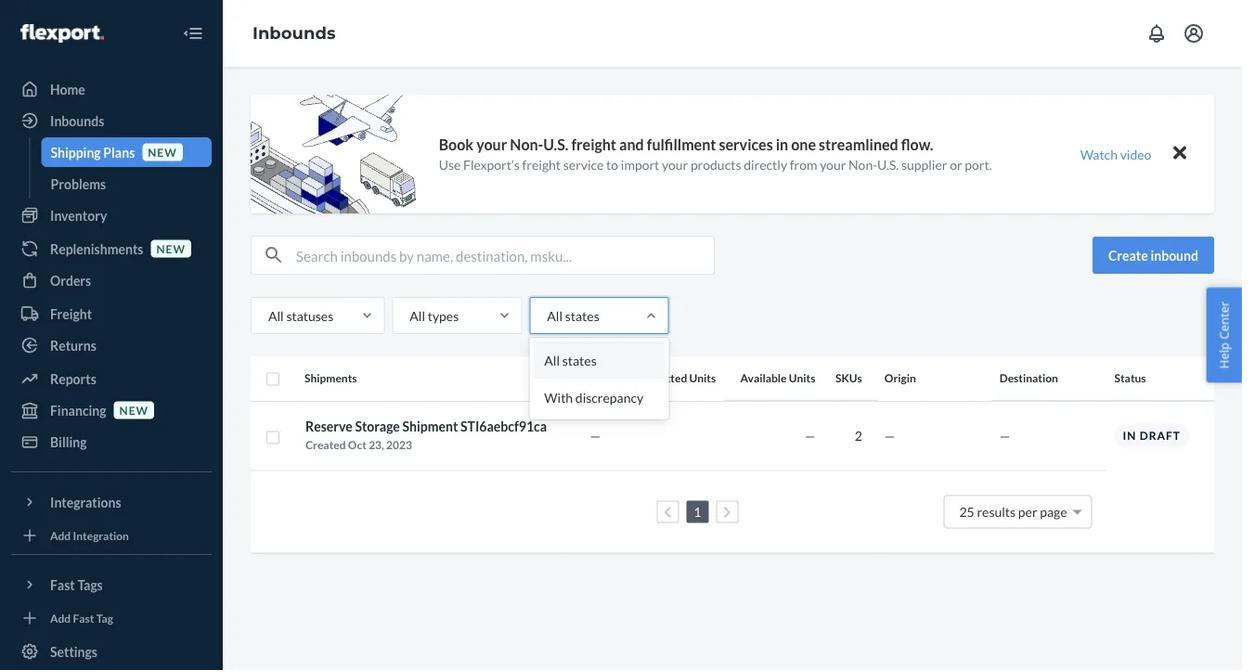 Task type: vqa. For each thing, say whether or not it's contained in the screenshot.
Help Center
yes



Task type: locate. For each thing, give the bounding box(es) containing it.
reports link
[[11, 364, 212, 394]]

1 vertical spatial all states
[[544, 352, 597, 368]]

1 vertical spatial add
[[50, 611, 71, 625]]

0 horizontal spatial units
[[689, 372, 716, 385]]

— down destination
[[1000, 428, 1010, 444]]

0 vertical spatial inbounds
[[253, 23, 336, 43]]

non- down streamlined
[[849, 157, 877, 173]]

new
[[148, 145, 177, 159], [156, 242, 186, 255], [119, 403, 149, 417]]

inventory link
[[11, 201, 212, 230]]

0 vertical spatial new
[[148, 145, 177, 159]]

financing
[[50, 402, 106, 418]]

add left integration at left bottom
[[50, 529, 71, 542]]

billing
[[50, 434, 87, 450]]

2
[[855, 428, 862, 444]]

1 vertical spatial inbounds link
[[11, 106, 212, 136]]

add integration
[[50, 529, 129, 542]]

3 — from the left
[[885, 428, 895, 444]]

2 — from the left
[[805, 428, 816, 444]]

1 vertical spatial u.s.
[[877, 157, 899, 173]]

u.s.
[[543, 136, 569, 154], [877, 157, 899, 173]]

23,
[[369, 438, 384, 452]]

0 horizontal spatial u.s.
[[543, 136, 569, 154]]

states
[[565, 308, 599, 324], [562, 352, 597, 368]]

streamlined
[[819, 136, 898, 154]]

add up settings
[[50, 611, 71, 625]]

returns link
[[11, 331, 212, 360]]

flow.
[[901, 136, 933, 154]]

1 horizontal spatial freight
[[571, 136, 617, 154]]

expected
[[641, 372, 687, 385]]

inbounds link
[[253, 23, 336, 43], [11, 106, 212, 136]]

available units
[[740, 372, 816, 385]]

0 vertical spatial all states
[[547, 308, 599, 324]]

2 square image from the top
[[266, 430, 280, 445]]

0 horizontal spatial freight
[[522, 157, 561, 173]]

0 vertical spatial square image
[[266, 372, 280, 387]]

replenishments
[[50, 241, 143, 257]]

created
[[305, 438, 346, 452]]

u.s. up service
[[543, 136, 569, 154]]

integrations button
[[11, 487, 212, 517]]

4 — from the left
[[1000, 428, 1010, 444]]

per
[[1018, 504, 1038, 520]]

2 add from the top
[[50, 611, 71, 625]]

add integration link
[[11, 525, 212, 547]]

your right the from
[[820, 157, 846, 173]]

statuses
[[286, 308, 334, 324]]

new down reports link
[[119, 403, 149, 417]]

non-
[[510, 136, 543, 154], [849, 157, 877, 173]]

square image
[[266, 372, 280, 387], [266, 430, 280, 445]]

flexport's
[[463, 157, 520, 173]]

1 square image from the top
[[266, 372, 280, 387]]

new for shipping plans
[[148, 145, 177, 159]]

0 horizontal spatial inbounds link
[[11, 106, 212, 136]]

— right 2
[[885, 428, 895, 444]]

billing link
[[11, 427, 212, 457]]

square image left created at the left bottom of the page
[[266, 430, 280, 445]]

—
[[590, 428, 601, 444], [805, 428, 816, 444], [885, 428, 895, 444], [1000, 428, 1010, 444]]

2 units from the left
[[789, 372, 816, 385]]

skus
[[836, 372, 862, 385]]

0 vertical spatial states
[[565, 308, 599, 324]]

freight
[[571, 136, 617, 154], [522, 157, 561, 173]]

close navigation image
[[182, 22, 204, 45]]

problems
[[51, 176, 106, 192]]

create inbound
[[1108, 247, 1199, 263]]

1 vertical spatial square image
[[266, 430, 280, 445]]

chevron right image
[[723, 506, 731, 519]]

— down the with discrepancy
[[590, 428, 601, 444]]

1 units from the left
[[689, 372, 716, 385]]

1 vertical spatial inbounds
[[50, 113, 104, 129]]

units right expected
[[689, 372, 716, 385]]

1 — from the left
[[590, 428, 601, 444]]

square image for po#
[[266, 372, 280, 387]]

port.
[[965, 157, 992, 173]]

all left statuses
[[268, 308, 284, 324]]

from
[[790, 157, 817, 173]]

1 horizontal spatial units
[[789, 372, 816, 385]]

— left 2
[[805, 428, 816, 444]]

add for add fast tag
[[50, 611, 71, 625]]

add fast tag
[[50, 611, 113, 625]]

0 vertical spatial non-
[[510, 136, 543, 154]]

available
[[740, 372, 787, 385]]

1 vertical spatial states
[[562, 352, 597, 368]]

freight left service
[[522, 157, 561, 173]]

types
[[428, 308, 459, 324]]

new up orders link
[[156, 242, 186, 255]]

help center button
[[1206, 287, 1242, 383]]

add
[[50, 529, 71, 542], [50, 611, 71, 625]]

orders
[[50, 272, 91, 288]]

destination
[[1000, 372, 1058, 385]]

0 vertical spatial add
[[50, 529, 71, 542]]

0 horizontal spatial inbounds
[[50, 113, 104, 129]]

freight up service
[[571, 136, 617, 154]]

25 results per page option
[[959, 504, 1067, 520]]

directly
[[744, 157, 787, 173]]

units right available
[[789, 372, 816, 385]]

all
[[268, 308, 284, 324], [410, 308, 425, 324], [547, 308, 563, 324], [544, 352, 560, 368]]

1 vertical spatial non-
[[849, 157, 877, 173]]

flexport logo image
[[20, 24, 104, 43]]

fast left tag
[[73, 611, 94, 625]]

home link
[[11, 74, 212, 104]]

page
[[1040, 504, 1067, 520]]

0 vertical spatial fast
[[50, 577, 75, 593]]

fast left "tags"
[[50, 577, 75, 593]]

1
[[694, 504, 701, 520]]

center
[[1216, 301, 1232, 339]]

problems link
[[41, 169, 212, 199]]

square image left shipments
[[266, 372, 280, 387]]

units
[[689, 372, 716, 385], [789, 372, 816, 385]]

1 add from the top
[[50, 529, 71, 542]]

u.s. down streamlined
[[877, 157, 899, 173]]

0 vertical spatial inbounds link
[[253, 23, 336, 43]]

2023
[[386, 438, 412, 452]]

inbounds inside inbounds link
[[50, 113, 104, 129]]

your
[[476, 136, 507, 154], [662, 157, 688, 173], [820, 157, 846, 173]]

your up flexport's on the left of the page
[[476, 136, 507, 154]]

integration
[[73, 529, 129, 542]]

create inbound button
[[1093, 237, 1214, 274]]

plans
[[103, 144, 135, 160]]

non- up flexport's on the left of the page
[[510, 136, 543, 154]]

chevron left image
[[664, 506, 672, 519]]

new right plans
[[148, 145, 177, 159]]

all types
[[410, 308, 459, 324]]

tag
[[96, 611, 113, 625]]

your down fulfillment
[[662, 157, 688, 173]]

close image
[[1174, 142, 1187, 164]]

2 vertical spatial new
[[119, 403, 149, 417]]

1 horizontal spatial inbounds
[[253, 23, 336, 43]]

1 horizontal spatial u.s.
[[877, 157, 899, 173]]

1 vertical spatial new
[[156, 242, 186, 255]]

fast
[[50, 577, 75, 593], [73, 611, 94, 625]]

fast inside dropdown button
[[50, 577, 75, 593]]

draft
[[1140, 429, 1181, 443]]

products
[[691, 157, 741, 173]]



Task type: describe. For each thing, give the bounding box(es) containing it.
discrepancy
[[575, 389, 644, 405]]

results
[[977, 504, 1016, 520]]

reserve
[[305, 419, 353, 434]]

supplier
[[901, 157, 947, 173]]

home
[[50, 81, 85, 97]]

1 horizontal spatial non-
[[849, 157, 877, 173]]

services
[[719, 136, 773, 154]]

reserve storage shipment sti6aebcf91ca created oct 23, 2023
[[305, 419, 547, 452]]

po#
[[590, 372, 612, 385]]

square image for —
[[266, 430, 280, 445]]

integrations
[[50, 494, 121, 510]]

25 results per page
[[959, 504, 1067, 520]]

25
[[959, 504, 975, 520]]

sti6aebcf91ca
[[461, 419, 547, 434]]

book your non-u.s. freight and fulfillment services in one streamlined flow. use flexport's freight service to import your products directly from your non-u.s. supplier or port.
[[439, 136, 992, 173]]

add fast tag link
[[11, 607, 212, 629]]

new for replenishments
[[156, 242, 186, 255]]

returns
[[50, 337, 96, 353]]

all statuses
[[268, 308, 334, 324]]

reports
[[50, 371, 96, 387]]

origin
[[885, 372, 916, 385]]

all left types
[[410, 308, 425, 324]]

shipments
[[305, 372, 357, 385]]

with discrepancy
[[544, 389, 644, 405]]

1 horizontal spatial inbounds link
[[253, 23, 336, 43]]

1 horizontal spatial your
[[662, 157, 688, 173]]

service
[[563, 157, 604, 173]]

all down search inbounds by name, destination, msku... text box
[[547, 308, 563, 324]]

new for financing
[[119, 403, 149, 417]]

0 horizontal spatial non-
[[510, 136, 543, 154]]

open notifications image
[[1146, 22, 1168, 45]]

in
[[1123, 429, 1137, 443]]

storage
[[355, 419, 400, 434]]

to
[[606, 157, 618, 173]]

with
[[544, 389, 573, 405]]

shipping plans
[[51, 144, 135, 160]]

create
[[1108, 247, 1148, 263]]

0 vertical spatial freight
[[571, 136, 617, 154]]

or
[[950, 157, 962, 173]]

watch video
[[1080, 146, 1152, 162]]

in
[[776, 136, 788, 154]]

shipping
[[51, 144, 101, 160]]

open account menu image
[[1183, 22, 1205, 45]]

status
[[1115, 372, 1146, 385]]

and
[[619, 136, 644, 154]]

all up with
[[544, 352, 560, 368]]

tags
[[77, 577, 103, 593]]

1 vertical spatial freight
[[522, 157, 561, 173]]

watch
[[1080, 146, 1118, 162]]

add for add integration
[[50, 529, 71, 542]]

import
[[621, 157, 659, 173]]

use
[[439, 157, 461, 173]]

shipment
[[403, 419, 458, 434]]

settings link
[[11, 637, 212, 667]]

2 horizontal spatial your
[[820, 157, 846, 173]]

1 link
[[690, 504, 705, 520]]

0 horizontal spatial your
[[476, 136, 507, 154]]

units for expected units
[[689, 372, 716, 385]]

settings
[[50, 644, 97, 660]]

Search inbounds by name, destination, msku... text field
[[296, 237, 714, 274]]

inventory
[[50, 208, 107, 223]]

units for available units
[[789, 372, 816, 385]]

orders link
[[11, 266, 212, 295]]

fulfillment
[[647, 136, 716, 154]]

watch video button
[[1068, 141, 1164, 167]]

expected units
[[641, 372, 716, 385]]

fast tags button
[[11, 570, 212, 600]]

inbound
[[1151, 247, 1199, 263]]

0 vertical spatial u.s.
[[543, 136, 569, 154]]

help
[[1216, 343, 1232, 369]]

freight link
[[11, 299, 212, 329]]

help center
[[1216, 301, 1232, 369]]

video
[[1120, 146, 1152, 162]]

book
[[439, 136, 474, 154]]

one
[[791, 136, 816, 154]]

freight
[[50, 306, 92, 322]]

in draft
[[1123, 429, 1181, 443]]

1 vertical spatial fast
[[73, 611, 94, 625]]

oct
[[348, 438, 367, 452]]



